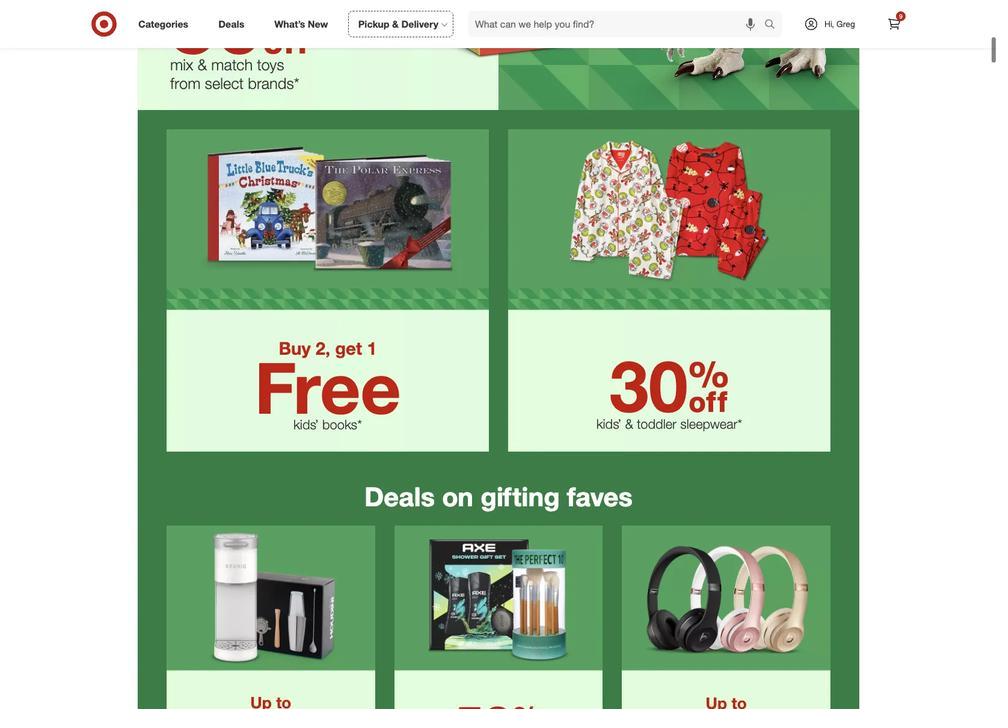 Task type: vqa. For each thing, say whether or not it's contained in the screenshot.
topmost Decor
no



Task type: locate. For each thing, give the bounding box(es) containing it.
match
[[211, 55, 253, 74]]

deals up match
[[219, 18, 244, 30]]

1 vertical spatial &
[[198, 55, 207, 74]]

hi,
[[825, 19, 835, 29]]

& inside mix & match toys from select brands*
[[198, 55, 207, 74]]

search button
[[759, 11, 788, 40]]

& for kids'
[[626, 416, 634, 432]]

select
[[205, 74, 244, 93]]

deals left "on"
[[365, 481, 435, 513]]

1 horizontal spatial kids'
[[597, 416, 622, 432]]

& right pickup
[[392, 18, 399, 30]]

buy 2, get 1
[[279, 338, 377, 360]]

deals on gifting faves
[[365, 481, 633, 513]]

& right "mix"
[[198, 55, 207, 74]]

0 horizontal spatial kids'
[[294, 417, 319, 433]]

what's new
[[275, 18, 328, 30]]

kids' & toddler sleepwear*
[[597, 416, 743, 432]]

kids' left toddler
[[597, 416, 622, 432]]

new
[[308, 18, 328, 30]]

free
[[255, 345, 401, 431]]

kids'
[[597, 416, 622, 432], [294, 417, 319, 433]]

0 horizontal spatial deals
[[219, 18, 244, 30]]

sleepwear*
[[681, 416, 743, 432]]

& left toddler
[[626, 416, 634, 432]]

pickup & delivery link
[[348, 11, 454, 37]]

delivery
[[402, 18, 439, 30]]

0 vertical spatial &
[[392, 18, 399, 30]]

deals for deals on gifting faves
[[365, 481, 435, 513]]

deals
[[219, 18, 244, 30], [365, 481, 435, 513]]

buy
[[279, 338, 311, 360]]

toddler
[[637, 416, 677, 432]]

kids' left the books*
[[294, 417, 319, 433]]

1 horizontal spatial &
[[392, 18, 399, 30]]

0 vertical spatial deals
[[219, 18, 244, 30]]

toys
[[257, 55, 284, 74]]

books*
[[322, 417, 362, 433]]

what's new link
[[264, 11, 343, 37]]

1 vertical spatial deals
[[365, 481, 435, 513]]

on
[[442, 481, 474, 513]]

deals inside deals link
[[219, 18, 244, 30]]

0 horizontal spatial &
[[198, 55, 207, 74]]

2 horizontal spatial &
[[626, 416, 634, 432]]

mix & match toys from select brands*
[[170, 55, 300, 93]]

2 vertical spatial &
[[626, 416, 634, 432]]

2,
[[316, 338, 330, 360]]

brands*
[[248, 74, 300, 93]]

&
[[392, 18, 399, 30], [198, 55, 207, 74], [626, 416, 634, 432]]

1 horizontal spatial deals
[[365, 481, 435, 513]]



Task type: describe. For each thing, give the bounding box(es) containing it.

[[688, 343, 730, 429]]

deals for deals
[[219, 18, 244, 30]]

kids' books*
[[294, 417, 362, 433]]

pickup
[[358, 18, 390, 30]]

faves
[[567, 481, 633, 513]]

get
[[335, 338, 362, 360]]

kids' for 
[[597, 416, 622, 432]]

search
[[759, 19, 788, 31]]

categories
[[138, 18, 188, 30]]

greg
[[837, 19, 856, 29]]

categories link
[[128, 11, 204, 37]]

30 
[[610, 343, 730, 429]]

1
[[367, 338, 377, 360]]

deals link
[[208, 11, 260, 37]]

kids' for free
[[294, 417, 319, 433]]

pickup & delivery
[[358, 18, 439, 30]]

mix & match toys from select brands* link
[[138, 0, 860, 110]]

toy box treats image
[[138, 0, 860, 110]]

from
[[170, 74, 201, 93]]

9 link
[[882, 11, 908, 37]]

9
[[900, 13, 903, 20]]

What can we help you find? suggestions appear below search field
[[468, 11, 768, 37]]

hi, greg
[[825, 19, 856, 29]]

gifting
[[481, 481, 560, 513]]

what's
[[275, 18, 305, 30]]

30
[[610, 343, 688, 429]]

& for mix
[[198, 55, 207, 74]]

& for pickup
[[392, 18, 399, 30]]

mix
[[170, 55, 193, 74]]



